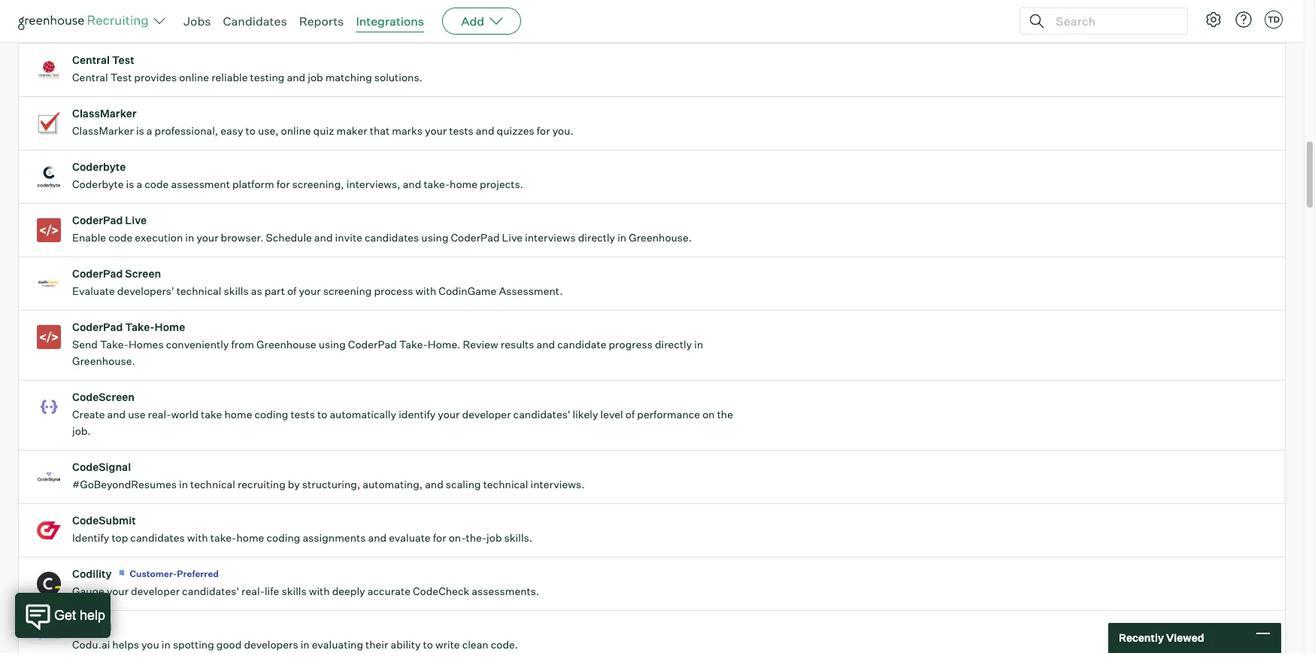 Task type: describe. For each thing, give the bounding box(es) containing it.
directly inside coderpad live enable code execution in your browser. schedule and invite candidates using coderpad live interviews directly in greenhouse.
[[578, 231, 616, 244]]

coding inside codescreen create and use real-world take home coding tests to automatically identify your developer candidates' likely level of performance on the job.
[[255, 408, 288, 421]]

screening inside coderpad screen evaluate developers' technical skills as part of your screening process with codingame assessment.
[[323, 285, 372, 297]]

coderpad screen evaluate developers' technical skills as part of your screening process with codingame assessment.
[[72, 267, 563, 297]]

2 classmarker from the top
[[72, 124, 134, 137]]

good
[[217, 638, 242, 651]]

to inside classmarker classmarker is a professional, easy to use, online quiz maker that marks your tests and quizzes for you.
[[246, 124, 256, 137]]

ability
[[391, 638, 421, 651]]

top
[[112, 531, 128, 544]]

homes
[[129, 338, 164, 351]]

career.place anonymous candidate screening solution to qualify candidates, fairly, efficiently and without bias.
[[72, 0, 549, 30]]

from
[[231, 338, 254, 351]]

candidates inside codesubmit identify top candidates with take-home coding assignments and evaluate for on-the-job skills.
[[130, 531, 185, 544]]

central test central test provides online reliable testing and job matching solutions.
[[72, 54, 423, 84]]

create
[[72, 408, 105, 421]]

greenhouse
[[257, 338, 316, 351]]

jobs
[[184, 14, 211, 29]]

evaluate
[[72, 285, 115, 297]]

you
[[141, 638, 159, 651]]

gauge your developer candidates' real-life skills with deeply accurate codecheck assessments.
[[72, 585, 540, 597]]

take- inside codesubmit identify top candidates with take-home coding assignments and evaluate for on-the-job skills.
[[210, 531, 237, 544]]

using inside coderpad live enable code execution in your browser. schedule and invite candidates using coderpad live interviews directly in greenhouse.
[[422, 231, 449, 244]]

Search text field
[[1052, 10, 1174, 32]]

the-
[[466, 531, 487, 544]]

their
[[366, 638, 389, 651]]

reliable
[[212, 71, 248, 84]]

execution
[[135, 231, 183, 244]]

interviews,
[[347, 178, 401, 190]]

and inside classmarker classmarker is a professional, easy to use, online quiz maker that marks your tests and quizzes for you.
[[476, 124, 495, 137]]

code inside coderbyte coderbyte is a code assessment platform for screening, interviews, and take-home projects.
[[145, 178, 169, 190]]

gauge
[[72, 585, 104, 597]]

codingame
[[439, 285, 497, 297]]

home.
[[428, 338, 461, 351]]

accurate
[[368, 585, 411, 597]]

easy
[[221, 124, 243, 137]]

and inside career.place anonymous candidate screening solution to qualify candidates, fairly, efficiently and without bias.
[[465, 17, 484, 30]]

interviews.
[[531, 478, 585, 491]]

take- right send
[[100, 338, 129, 351]]

matching
[[325, 71, 372, 84]]

assessment.
[[499, 285, 563, 297]]

deeply
[[332, 585, 365, 597]]

candidates link
[[223, 14, 287, 29]]

td button
[[1262, 8, 1286, 32]]

codesubmit
[[72, 514, 136, 527]]

codescreen
[[72, 391, 135, 403]]

tests inside classmarker classmarker is a professional, easy to use, online quiz maker that marks your tests and quizzes for you.
[[449, 124, 474, 137]]

td button
[[1265, 11, 1283, 29]]

take
[[201, 408, 222, 421]]

evaluating
[[312, 638, 363, 651]]

add
[[461, 14, 485, 29]]

candidates
[[223, 14, 287, 29]]

qualify
[[290, 17, 323, 30]]

clean
[[462, 638, 489, 651]]

without
[[486, 17, 523, 30]]

codecheck
[[413, 585, 470, 597]]

use,
[[258, 124, 279, 137]]

fairly,
[[386, 17, 413, 30]]

for inside codesubmit identify top candidates with take-home coding assignments and evaluate for on-the-job skills.
[[433, 531, 447, 544]]

0 horizontal spatial candidates'
[[182, 585, 239, 597]]

greenhouse. inside coderpad take-home send take-homes conveniently from greenhouse using coderpad take-home. review results and candidate progress directly in greenhouse.
[[72, 354, 135, 367]]

in right interviews
[[618, 231, 627, 244]]

screen
[[125, 267, 161, 280]]

use
[[128, 408, 146, 421]]

candidate inside coderpad take-home send take-homes conveniently from greenhouse using coderpad take-home. review results and candidate progress directly in greenhouse.
[[558, 338, 607, 351]]

in inside codesignal #gobeyondresumes in technical recruiting by structuring, automating, and scaling technical interviews.
[[179, 478, 188, 491]]

quizzes
[[497, 124, 535, 137]]

is for coderbyte
[[126, 178, 134, 190]]

recently viewed
[[1119, 631, 1205, 644]]

of inside codescreen create and use real-world take home coding tests to automatically identify your developer candidates' likely level of performance on the job.
[[626, 408, 635, 421]]

testing
[[250, 71, 285, 84]]

codesubmit identify top candidates with take-home coding assignments and evaluate for on-the-job skills.
[[72, 514, 533, 544]]

projects.
[[480, 178, 524, 190]]

browser.
[[221, 231, 264, 244]]

to inside codescreen create and use real-world take home coding tests to automatically identify your developer candidates' likely level of performance on the job.
[[318, 408, 328, 421]]

assignments
[[303, 531, 366, 544]]

automating,
[[363, 478, 423, 491]]

0 vertical spatial live
[[125, 214, 147, 227]]

codescreen create and use real-world take home coding tests to automatically identify your developer candidates' likely level of performance on the job.
[[72, 391, 734, 437]]

1 vertical spatial test
[[110, 71, 132, 84]]

on-
[[449, 531, 466, 544]]

performance
[[637, 408, 700, 421]]

#gobeyondresumes
[[72, 478, 177, 491]]

evaluate
[[389, 531, 431, 544]]

and inside coderpad live enable code execution in your browser. schedule and invite candidates using coderpad live interviews directly in greenhouse.
[[314, 231, 333, 244]]

professional,
[[155, 124, 218, 137]]

home inside codescreen create and use real-world take home coding tests to automatically identify your developer candidates' likely level of performance on the job.
[[225, 408, 252, 421]]

provides
[[134, 71, 177, 84]]

technical inside coderpad screen evaluate developers' technical skills as part of your screening process with codingame assessment.
[[177, 285, 222, 297]]

and inside coderpad take-home send take-homes conveniently from greenhouse using coderpad take-home. review results and candidate progress directly in greenhouse.
[[537, 338, 555, 351]]

a for professional,
[[147, 124, 152, 137]]

spotting
[[173, 638, 214, 651]]

level
[[601, 408, 623, 421]]

home
[[155, 321, 185, 333]]

your inside codescreen create and use real-world take home coding tests to automatically identify your developer candidates' likely level of performance on the job.
[[438, 408, 460, 421]]

take- down process
[[399, 338, 428, 351]]

recruiting
[[238, 478, 286, 491]]

job inside codesubmit identify top candidates with take-home coding assignments and evaluate for on-the-job skills.
[[487, 531, 502, 544]]

1 coderbyte from the top
[[72, 160, 126, 173]]

automatically
[[330, 408, 397, 421]]

greenhouse recruiting image
[[18, 12, 153, 30]]

process
[[374, 285, 413, 297]]

conveniently
[[166, 338, 229, 351]]

world
[[171, 408, 199, 421]]

skills inside coderpad screen evaluate developers' technical skills as part of your screening process with codingame assessment.
[[224, 285, 249, 297]]

integrations
[[356, 14, 424, 29]]

coderpad up codingame
[[451, 231, 500, 244]]

to inside career.place anonymous candidate screening solution to qualify candidates, fairly, efficiently and without bias.
[[278, 17, 288, 30]]

career.place
[[72, 0, 138, 13]]

you.
[[553, 124, 574, 137]]

review
[[463, 338, 499, 351]]

screening inside career.place anonymous candidate screening solution to qualify candidates, fairly, efficiently and without bias.
[[185, 17, 234, 30]]

viewed
[[1167, 631, 1205, 644]]

coderpad take-home send take-homes conveniently from greenhouse using coderpad take-home. review results and candidate progress directly in greenhouse.
[[72, 321, 704, 367]]

2 codu.ai from the top
[[72, 638, 110, 651]]

1 central from the top
[[72, 54, 110, 66]]

and inside the central test central test provides online reliable testing and job matching solutions.
[[287, 71, 306, 84]]

by
[[288, 478, 300, 491]]

configure image
[[1205, 11, 1223, 29]]

coding inside codesubmit identify top candidates with take-home coding assignments and evaluate for on-the-job skills.
[[267, 531, 300, 544]]

0 vertical spatial test
[[112, 54, 134, 66]]

home inside codesubmit identify top candidates with take-home coding assignments and evaluate for on-the-job skills.
[[237, 531, 264, 544]]



Task type: locate. For each thing, give the bounding box(es) containing it.
take-
[[125, 321, 155, 333], [100, 338, 129, 351], [399, 338, 428, 351]]

0 horizontal spatial take-
[[210, 531, 237, 544]]

2 coderbyte from the top
[[72, 178, 124, 190]]

coderpad up send
[[72, 321, 123, 333]]

your inside coderpad screen evaluate developers' technical skills as part of your screening process with codingame assessment.
[[299, 285, 321, 297]]

1 horizontal spatial candidate
[[558, 338, 607, 351]]

and inside codesubmit identify top candidates with take-home coding assignments and evaluate for on-the-job skills.
[[368, 531, 387, 544]]

1 horizontal spatial code
[[145, 178, 169, 190]]

1 vertical spatial codu.ai
[[72, 638, 110, 651]]

solution
[[236, 17, 276, 30]]

code.
[[491, 638, 518, 651]]

1 horizontal spatial live
[[502, 231, 523, 244]]

solutions.
[[375, 71, 423, 84]]

coderpad live enable code execution in your browser. schedule and invite candidates using coderpad live interviews directly in greenhouse.
[[72, 214, 692, 244]]

using up codingame
[[422, 231, 449, 244]]

for
[[537, 124, 550, 137], [277, 178, 290, 190], [433, 531, 447, 544]]

0 vertical spatial screening
[[185, 17, 234, 30]]

0 vertical spatial classmarker
[[72, 107, 137, 120]]

0 vertical spatial candidate
[[134, 17, 183, 30]]

real- up developers
[[242, 585, 265, 597]]

0 vertical spatial a
[[147, 124, 152, 137]]

as
[[251, 285, 262, 297]]

job inside the central test central test provides online reliable testing and job matching solutions.
[[308, 71, 323, 84]]

1 horizontal spatial candidates'
[[514, 408, 571, 421]]

using right greenhouse
[[319, 338, 346, 351]]

take- up preferred
[[210, 531, 237, 544]]

recently
[[1119, 631, 1165, 644]]

likely
[[573, 408, 599, 421]]

job left skills.
[[487, 531, 502, 544]]

code left assessment
[[145, 178, 169, 190]]

test up provides
[[112, 54, 134, 66]]

add button
[[442, 8, 521, 35]]

and left without
[[465, 17, 484, 30]]

home right take
[[225, 408, 252, 421]]

the
[[717, 408, 734, 421]]

online inside the central test central test provides online reliable testing and job matching solutions.
[[179, 71, 209, 84]]

to inside codu.ai codu.ai helps you in spotting good developers in evaluating their ability to write clean code.
[[423, 638, 433, 651]]

codu.ai
[[72, 621, 112, 634], [72, 638, 110, 651]]

candidates right invite
[[365, 231, 419, 244]]

0 vertical spatial with
[[416, 285, 437, 297]]

and left invite
[[314, 231, 333, 244]]

in right execution
[[185, 231, 194, 244]]

live up execution
[[125, 214, 147, 227]]

real- for life
[[242, 585, 265, 597]]

maker
[[337, 124, 368, 137]]

0 vertical spatial real-
[[148, 408, 171, 421]]

1 horizontal spatial greenhouse.
[[629, 231, 692, 244]]

1 vertical spatial developer
[[131, 585, 180, 597]]

directly right interviews
[[578, 231, 616, 244]]

1 horizontal spatial real-
[[242, 585, 265, 597]]

skills.
[[504, 531, 533, 544]]

technical right scaling
[[483, 478, 528, 491]]

developer down customer-
[[131, 585, 180, 597]]

is inside classmarker classmarker is a professional, easy to use, online quiz maker that marks your tests and quizzes for you.
[[136, 124, 144, 137]]

1 horizontal spatial for
[[433, 531, 447, 544]]

0 horizontal spatial with
[[187, 531, 208, 544]]

0 vertical spatial tests
[[449, 124, 474, 137]]

0 horizontal spatial candidate
[[134, 17, 183, 30]]

technical left the recruiting at the left
[[190, 478, 235, 491]]

0 vertical spatial central
[[72, 54, 110, 66]]

1 vertical spatial home
[[225, 408, 252, 421]]

home
[[450, 178, 478, 190], [225, 408, 252, 421], [237, 531, 264, 544]]

take-
[[424, 178, 450, 190], [210, 531, 237, 544]]

tests inside codescreen create and use real-world take home coding tests to automatically identify your developer candidates' likely level of performance on the job.
[[291, 408, 315, 421]]

0 horizontal spatial greenhouse.
[[72, 354, 135, 367]]

in right progress
[[695, 338, 704, 351]]

real- for world
[[148, 408, 171, 421]]

0 vertical spatial greenhouse.
[[629, 231, 692, 244]]

structuring,
[[302, 478, 361, 491]]

1 vertical spatial candidates'
[[182, 585, 239, 597]]

greenhouse. inside coderpad live enable code execution in your browser. schedule and invite candidates using coderpad live interviews directly in greenhouse.
[[629, 231, 692, 244]]

your left the browser. on the left
[[197, 231, 219, 244]]

live
[[125, 214, 147, 227], [502, 231, 523, 244]]

0 vertical spatial take-
[[424, 178, 450, 190]]

1 horizontal spatial with
[[309, 585, 330, 597]]

0 vertical spatial is
[[136, 124, 144, 137]]

1 vertical spatial greenhouse.
[[72, 354, 135, 367]]

your right identify
[[438, 408, 460, 421]]

customer-
[[130, 568, 177, 579]]

integrations link
[[356, 14, 424, 29]]

online left reliable
[[179, 71, 209, 84]]

td
[[1268, 14, 1281, 25]]

home left the projects.
[[450, 178, 478, 190]]

take- inside coderbyte coderbyte is a code assessment platform for screening, interviews, and take-home projects.
[[424, 178, 450, 190]]

0 vertical spatial coding
[[255, 408, 288, 421]]

1 vertical spatial take-
[[210, 531, 237, 544]]

to left automatically at the bottom left
[[318, 408, 328, 421]]

is for classmarker
[[136, 124, 144, 137]]

0 horizontal spatial online
[[179, 71, 209, 84]]

with right process
[[416, 285, 437, 297]]

tests right the marks
[[449, 124, 474, 137]]

real- right use
[[148, 408, 171, 421]]

online
[[179, 71, 209, 84], [281, 124, 311, 137]]

test
[[112, 54, 134, 66], [110, 71, 132, 84]]

1 horizontal spatial job
[[487, 531, 502, 544]]

0 vertical spatial using
[[422, 231, 449, 244]]

0 vertical spatial code
[[145, 178, 169, 190]]

your inside classmarker classmarker is a professional, easy to use, online quiz maker that marks your tests and quizzes for you.
[[425, 124, 447, 137]]

identify
[[72, 531, 109, 544]]

0 horizontal spatial directly
[[578, 231, 616, 244]]

0 horizontal spatial skills
[[224, 285, 249, 297]]

coderpad for coderpad screen evaluate developers' technical skills as part of your screening process with codingame assessment.
[[72, 267, 123, 280]]

1 vertical spatial is
[[126, 178, 134, 190]]

1 horizontal spatial skills
[[282, 585, 307, 597]]

for inside classmarker classmarker is a professional, easy to use, online quiz maker that marks your tests and quizzes for you.
[[537, 124, 550, 137]]

1 vertical spatial screening
[[323, 285, 372, 297]]

coderpad for coderpad take-home send take-homes conveniently from greenhouse using coderpad take-home. review results and candidate progress directly in greenhouse.
[[72, 321, 123, 333]]

live left interviews
[[502, 231, 523, 244]]

1 vertical spatial coding
[[267, 531, 300, 544]]

home down the recruiting at the left
[[237, 531, 264, 544]]

and left scaling
[[425, 478, 444, 491]]

1 vertical spatial real-
[[242, 585, 265, 597]]

1 vertical spatial online
[[281, 124, 311, 137]]

online inside classmarker classmarker is a professional, easy to use, online quiz maker that marks your tests and quizzes for you.
[[281, 124, 311, 137]]

1 vertical spatial directly
[[655, 338, 692, 351]]

directly inside coderpad take-home send take-homes conveniently from greenhouse using coderpad take-home. review results and candidate progress directly in greenhouse.
[[655, 338, 692, 351]]

0 vertical spatial skills
[[224, 285, 249, 297]]

1 vertical spatial of
[[626, 408, 635, 421]]

code right enable
[[108, 231, 133, 244]]

with inside codesubmit identify top candidates with take-home coding assignments and evaluate for on-the-job skills.
[[187, 531, 208, 544]]

1 vertical spatial coderbyte
[[72, 178, 124, 190]]

platform
[[232, 178, 274, 190]]

send
[[72, 338, 98, 351]]

candidates' down preferred
[[182, 585, 239, 597]]

1 horizontal spatial screening
[[323, 285, 372, 297]]

0 horizontal spatial job
[[308, 71, 323, 84]]

and right the testing
[[287, 71, 306, 84]]

2 vertical spatial home
[[237, 531, 264, 544]]

your right part on the top left of page
[[299, 285, 321, 297]]

test left provides
[[110, 71, 132, 84]]

1 vertical spatial central
[[72, 71, 108, 84]]

1 horizontal spatial candidates
[[365, 231, 419, 244]]

and inside codesignal #gobeyondresumes in technical recruiting by structuring, automating, and scaling technical interviews.
[[425, 478, 444, 491]]

directly
[[578, 231, 616, 244], [655, 338, 692, 351]]

of inside coderpad screen evaluate developers' technical skills as part of your screening process with codingame assessment.
[[287, 285, 297, 297]]

using inside coderpad take-home send take-homes conveniently from greenhouse using coderpad take-home. review results and candidate progress directly in greenhouse.
[[319, 338, 346, 351]]

0 horizontal spatial code
[[108, 231, 133, 244]]

for right platform on the left top of page
[[277, 178, 290, 190]]

1 vertical spatial live
[[502, 231, 523, 244]]

to left qualify
[[278, 17, 288, 30]]

0 horizontal spatial screening
[[185, 17, 234, 30]]

your right gauge at the bottom of page
[[107, 585, 129, 597]]

results
[[501, 338, 535, 351]]

reports
[[299, 14, 344, 29]]

0 vertical spatial codu.ai
[[72, 621, 112, 634]]

a for code
[[137, 178, 142, 190]]

codu.ai left helps
[[72, 638, 110, 651]]

codesignal #gobeyondresumes in technical recruiting by structuring, automating, and scaling technical interviews.
[[72, 461, 585, 491]]

candidate inside career.place anonymous candidate screening solution to qualify candidates, fairly, efficiently and without bias.
[[134, 17, 183, 30]]

0 vertical spatial directly
[[578, 231, 616, 244]]

is left 'professional,'
[[136, 124, 144, 137]]

of right part on the top left of page
[[287, 285, 297, 297]]

developer right identify
[[462, 408, 511, 421]]

0 horizontal spatial live
[[125, 214, 147, 227]]

1 horizontal spatial of
[[626, 408, 635, 421]]

scaling
[[446, 478, 481, 491]]

job left matching
[[308, 71, 323, 84]]

part
[[265, 285, 285, 297]]

directly right progress
[[655, 338, 692, 351]]

0 horizontal spatial tests
[[291, 408, 315, 421]]

assessments.
[[472, 585, 540, 597]]

1 classmarker from the top
[[72, 107, 137, 120]]

efficiently
[[415, 17, 463, 30]]

0 horizontal spatial of
[[287, 285, 297, 297]]

technical
[[177, 285, 222, 297], [190, 478, 235, 491], [483, 478, 528, 491]]

online right use,
[[281, 124, 311, 137]]

to left use,
[[246, 124, 256, 137]]

1 vertical spatial candidates
[[130, 531, 185, 544]]

is
[[136, 124, 144, 137], [126, 178, 134, 190]]

and left use
[[107, 408, 126, 421]]

for inside coderbyte coderbyte is a code assessment platform for screening, interviews, and take-home projects.
[[277, 178, 290, 190]]

anonymous
[[72, 17, 131, 30]]

candidate left progress
[[558, 338, 607, 351]]

0 horizontal spatial using
[[319, 338, 346, 351]]

helps
[[112, 638, 139, 651]]

schedule
[[266, 231, 312, 244]]

and right interviews,
[[403, 178, 422, 190]]

coding left 'assignments'
[[267, 531, 300, 544]]

a inside coderbyte coderbyte is a code assessment platform for screening, interviews, and take-home projects.
[[137, 178, 142, 190]]

home inside coderbyte coderbyte is a code assessment platform for screening, interviews, and take-home projects.
[[450, 178, 478, 190]]

with
[[416, 285, 437, 297], [187, 531, 208, 544], [309, 585, 330, 597]]

1 vertical spatial a
[[137, 178, 142, 190]]

2 vertical spatial with
[[309, 585, 330, 597]]

0 vertical spatial developer
[[462, 408, 511, 421]]

2 vertical spatial for
[[433, 531, 447, 544]]

0 horizontal spatial candidates
[[130, 531, 185, 544]]

0 vertical spatial candidates'
[[514, 408, 571, 421]]

screening left solution
[[185, 17, 234, 30]]

real- inside codescreen create and use real-world take home coding tests to automatically identify your developer candidates' likely level of performance on the job.
[[148, 408, 171, 421]]

1 vertical spatial skills
[[282, 585, 307, 597]]

skills left as at the left
[[224, 285, 249, 297]]

bias.
[[526, 17, 549, 30]]

1 vertical spatial tests
[[291, 408, 315, 421]]

0 vertical spatial job
[[308, 71, 323, 84]]

preferred
[[177, 568, 219, 579]]

in right #gobeyondresumes
[[179, 478, 188, 491]]

2 horizontal spatial with
[[416, 285, 437, 297]]

and inside codescreen create and use real-world take home coding tests to automatically identify your developer candidates' likely level of performance on the job.
[[107, 408, 126, 421]]

your
[[425, 124, 447, 137], [197, 231, 219, 244], [299, 285, 321, 297], [438, 408, 460, 421], [107, 585, 129, 597]]

1 vertical spatial with
[[187, 531, 208, 544]]

1 codu.ai from the top
[[72, 621, 112, 634]]

1 horizontal spatial tests
[[449, 124, 474, 137]]

2 central from the top
[[72, 71, 108, 84]]

1 horizontal spatial using
[[422, 231, 449, 244]]

code inside coderpad live enable code execution in your browser. schedule and invite candidates using coderpad live interviews directly in greenhouse.
[[108, 231, 133, 244]]

jobs link
[[184, 14, 211, 29]]

0 vertical spatial coderbyte
[[72, 160, 126, 173]]

0 horizontal spatial is
[[126, 178, 134, 190]]

coding right take
[[255, 408, 288, 421]]

1 vertical spatial code
[[108, 231, 133, 244]]

0 vertical spatial of
[[287, 285, 297, 297]]

codu.ai codu.ai helps you in spotting good developers in evaluating their ability to write clean code.
[[72, 621, 518, 651]]

candidates' inside codescreen create and use real-world take home coding tests to automatically identify your developer candidates' likely level of performance on the job.
[[514, 408, 571, 421]]

your right the marks
[[425, 124, 447, 137]]

a left 'professional,'
[[147, 124, 152, 137]]

coderpad up enable
[[72, 214, 123, 227]]

0 horizontal spatial for
[[277, 178, 290, 190]]

a inside classmarker classmarker is a professional, easy to use, online quiz maker that marks your tests and quizzes for you.
[[147, 124, 152, 137]]

take- right interviews,
[[424, 178, 450, 190]]

coderpad inside coderpad screen evaluate developers' technical skills as part of your screening process with codingame assessment.
[[72, 267, 123, 280]]

of right level
[[626, 408, 635, 421]]

and
[[465, 17, 484, 30], [287, 71, 306, 84], [476, 124, 495, 137], [403, 178, 422, 190], [314, 231, 333, 244], [537, 338, 555, 351], [107, 408, 126, 421], [425, 478, 444, 491], [368, 531, 387, 544]]

code
[[145, 178, 169, 190], [108, 231, 133, 244]]

candidates inside coderpad live enable code execution in your browser. schedule and invite candidates using coderpad live interviews directly in greenhouse.
[[365, 231, 419, 244]]

and left evaluate
[[368, 531, 387, 544]]

0 vertical spatial home
[[450, 178, 478, 190]]

0 horizontal spatial developer
[[131, 585, 180, 597]]

1 vertical spatial job
[[487, 531, 502, 544]]

invite
[[335, 231, 363, 244]]

coderpad for coderpad live enable code execution in your browser. schedule and invite candidates using coderpad live interviews directly in greenhouse.
[[72, 214, 123, 227]]

central
[[72, 54, 110, 66], [72, 71, 108, 84]]

to left write
[[423, 638, 433, 651]]

1 horizontal spatial take-
[[424, 178, 450, 190]]

tests left automatically at the bottom left
[[291, 408, 315, 421]]

with inside coderpad screen evaluate developers' technical skills as part of your screening process with codingame assessment.
[[416, 285, 437, 297]]

marks
[[392, 124, 423, 137]]

coderpad down process
[[348, 338, 397, 351]]

0 vertical spatial for
[[537, 124, 550, 137]]

reports link
[[299, 14, 344, 29]]

in inside coderpad take-home send take-homes conveniently from greenhouse using coderpad take-home. review results and candidate progress directly in greenhouse.
[[695, 338, 704, 351]]

take- up 'homes'
[[125, 321, 155, 333]]

codility
[[72, 567, 112, 580]]

for left you.
[[537, 124, 550, 137]]

in right you
[[162, 638, 171, 651]]

a up execution
[[137, 178, 142, 190]]

and right results
[[537, 338, 555, 351]]

and left quizzes
[[476, 124, 495, 137]]

1 vertical spatial candidate
[[558, 338, 607, 351]]

1 vertical spatial classmarker
[[72, 124, 134, 137]]

for left the "on-" on the left bottom of page
[[433, 531, 447, 544]]

1 horizontal spatial a
[[147, 124, 152, 137]]

candidates' left likely
[[514, 408, 571, 421]]

codu.ai down gauge at the bottom of page
[[72, 621, 112, 634]]

classmarker classmarker is a professional, easy to use, online quiz maker that marks your tests and quizzes for you.
[[72, 107, 574, 137]]

coderbyte coderbyte is a code assessment platform for screening, interviews, and take-home projects.
[[72, 160, 524, 190]]

0 vertical spatial candidates
[[365, 231, 419, 244]]

skills right life
[[282, 585, 307, 597]]

is inside coderbyte coderbyte is a code assessment platform for screening, interviews, and take-home projects.
[[126, 178, 134, 190]]

with left deeply
[[309, 585, 330, 597]]

developer inside codescreen create and use real-world take home coding tests to automatically identify your developer candidates' likely level of performance on the job.
[[462, 408, 511, 421]]

screening left process
[[323, 285, 372, 297]]

and inside coderbyte coderbyte is a code assessment platform for screening, interviews, and take-home projects.
[[403, 178, 422, 190]]

codesignal
[[72, 461, 131, 473]]

identify
[[399, 408, 436, 421]]

coderpad up evaluate
[[72, 267, 123, 280]]

using
[[422, 231, 449, 244], [319, 338, 346, 351]]

screening,
[[292, 178, 344, 190]]

2 horizontal spatial for
[[537, 124, 550, 137]]

1 horizontal spatial is
[[136, 124, 144, 137]]

1 horizontal spatial directly
[[655, 338, 692, 351]]

0 horizontal spatial a
[[137, 178, 142, 190]]

candidate left jobs link at the left of page
[[134, 17, 183, 30]]

technical up home
[[177, 285, 222, 297]]

developers'
[[117, 285, 174, 297]]

in left evaluating
[[301, 638, 310, 651]]

to
[[278, 17, 288, 30], [246, 124, 256, 137], [318, 408, 328, 421], [423, 638, 433, 651]]

1 vertical spatial for
[[277, 178, 290, 190]]

0 horizontal spatial real-
[[148, 408, 171, 421]]

customer-preferred
[[130, 568, 219, 579]]

with up preferred
[[187, 531, 208, 544]]

is left assessment
[[126, 178, 134, 190]]

job.
[[72, 424, 91, 437]]

0 vertical spatial online
[[179, 71, 209, 84]]

candidates up customer-
[[130, 531, 185, 544]]

real-
[[148, 408, 171, 421], [242, 585, 265, 597]]

your inside coderpad live enable code execution in your browser. schedule and invite candidates using coderpad live interviews directly in greenhouse.
[[197, 231, 219, 244]]

assessment
[[171, 178, 230, 190]]

life
[[265, 585, 279, 597]]



Task type: vqa. For each thing, say whether or not it's contained in the screenshot.
right with
yes



